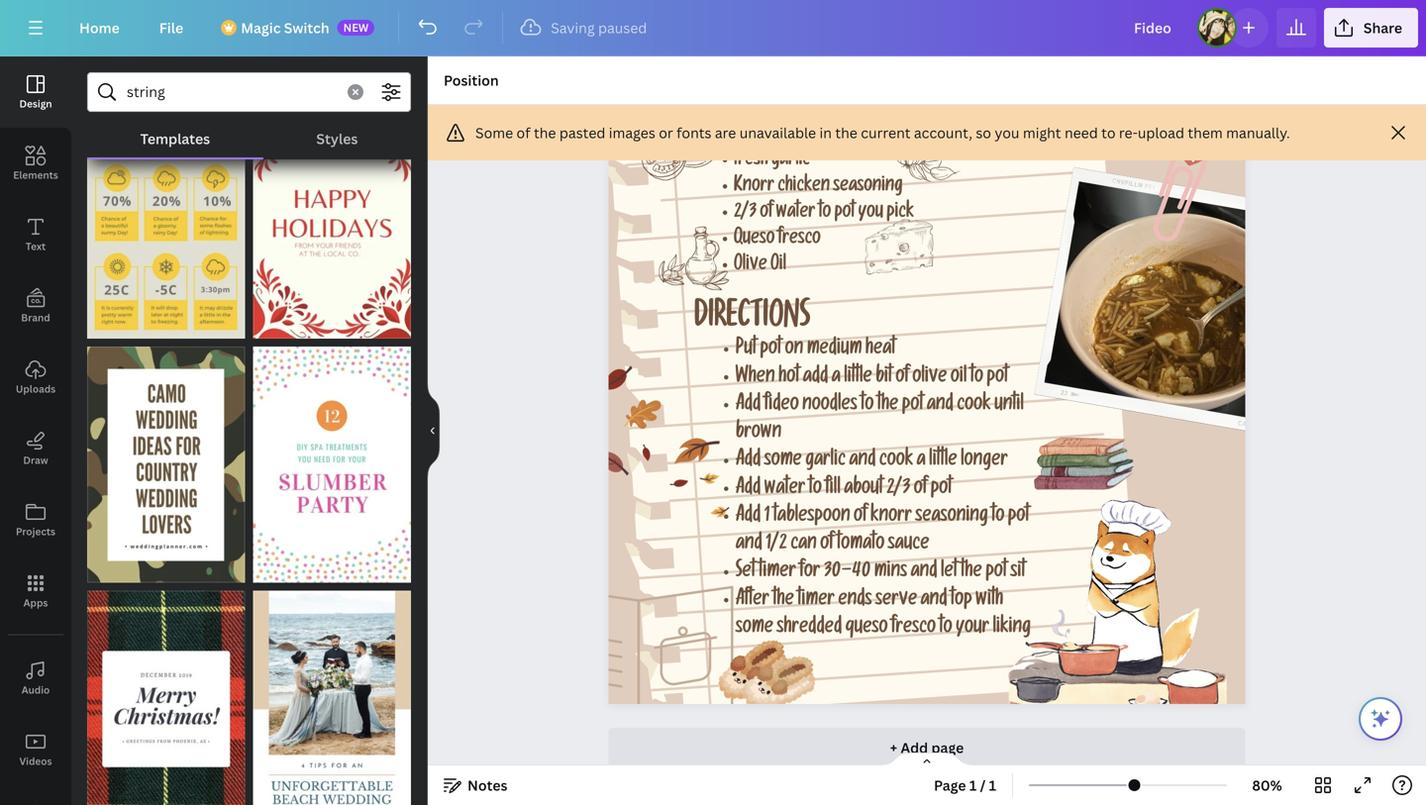 Task type: locate. For each thing, give the bounding box(es) containing it.
top
[[951, 591, 973, 612]]

queso
[[846, 619, 888, 640]]

switch
[[284, 18, 330, 37]]

0 horizontal spatial seasoning
[[834, 178, 903, 198]]

audio
[[21, 684, 50, 697]]

1 vertical spatial water
[[765, 480, 806, 500]]

beige and blue beach wedding pinterest graphic image
[[253, 591, 411, 806]]

1 inside the put pot on medium heat when hot add a little bit of olive oil to pot add fideo noodles to the pot and cook until brown add some garlic and cook a little longer add water to fill about 2/3 of pot add 1 tablespoon of knorr seasoning to pot and 1/2 can of tomato sauce set timer for 30-40 mins and let the pot sit after the timer ends serve and top with some shredded queso fresco to your liking
[[765, 508, 770, 528]]

to down longer
[[992, 508, 1005, 528]]

beige and blue beach wedding pinterest graphic group
[[253, 579, 411, 806]]

you
[[995, 123, 1020, 142], [859, 204, 884, 224]]

seasoning up 'sauce' at the right of page
[[916, 508, 989, 528]]

tablespoon
[[774, 508, 851, 528]]

ends
[[839, 591, 873, 612]]

styles button
[[263, 120, 411, 158]]

garlic up fill
[[806, 452, 846, 473]]

some down the brown
[[765, 452, 802, 473]]

1 vertical spatial garlic
[[806, 452, 846, 473]]

little left longer
[[930, 452, 958, 473]]

1 horizontal spatial 2/3
[[887, 480, 911, 500]]

uploads button
[[0, 342, 71, 413]]

position
[[444, 71, 499, 90]]

0 horizontal spatial a
[[832, 368, 841, 389]]

1 vertical spatial fresco
[[892, 619, 936, 640]]

+ add page button
[[609, 728, 1246, 768]]

longer
[[961, 452, 1009, 473]]

design
[[19, 97, 52, 110]]

0 horizontal spatial little
[[845, 368, 873, 389]]

put pot on medium heat when hot add a little bit of olive oil to pot add fideo noodles to the pot and cook until brown add some garlic and cook a little longer add water to fill about 2/3 of pot add 1 tablespoon of knorr seasoning to pot and 1/2 can of tomato sauce set timer for 30-40 mins and let the pot sit after the timer ends serve and top with some shredded queso fresco to your liking
[[736, 340, 1031, 640]]

pot left on
[[761, 340, 782, 361]]

timer
[[759, 563, 797, 584], [798, 591, 835, 612]]

design button
[[0, 56, 71, 128]]

account,
[[915, 123, 973, 142]]

of up queso
[[760, 204, 773, 224]]

1 horizontal spatial 1
[[970, 776, 977, 795]]

0 horizontal spatial fresco
[[779, 231, 821, 250]]

text button
[[0, 199, 71, 271]]

yellow weather forcast blog graphic image
[[87, 102, 245, 339]]

file
[[159, 18, 184, 37]]

and left top
[[921, 591, 948, 612]]

seasoning inside the put pot on medium heat when hot add a little bit of olive oil to pot add fideo noodles to the pot and cook until brown add some garlic and cook a little longer add water to fill about 2/3 of pot add 1 tablespoon of knorr seasoning to pot and 1/2 can of tomato sauce set timer for 30-40 mins and let the pot sit after the timer ends serve and top with some shredded queso fresco to your liking
[[916, 508, 989, 528]]

water up tablespoon
[[765, 480, 806, 500]]

fill
[[826, 480, 841, 500]]

brown
[[736, 424, 782, 445]]

the left pasted
[[534, 123, 556, 142]]

0 vertical spatial timer
[[759, 563, 797, 584]]

cook up about
[[880, 452, 914, 473]]

1 horizontal spatial timer
[[798, 591, 835, 612]]

medium
[[807, 340, 863, 361]]

of right the can
[[821, 536, 834, 556]]

add
[[803, 368, 829, 389]]

1 horizontal spatial fresco
[[892, 619, 936, 640]]

1 vertical spatial cook
[[880, 452, 914, 473]]

to inside knorr chicken seasoning 2/3 of water to pot you pick queso fresco olive oil
[[819, 204, 832, 224]]

happy holidays blog graphic image
[[253, 102, 411, 339]]

40
[[853, 563, 871, 584]]

0 vertical spatial little
[[845, 368, 873, 389]]

0 vertical spatial 2/3
[[734, 204, 757, 224]]

plaid pattern christmas blog graphic image
[[87, 591, 245, 806]]

0 vertical spatial seasoning
[[834, 178, 903, 198]]

you left pick
[[859, 204, 884, 224]]

garlic
[[772, 152, 811, 172], [806, 452, 846, 473]]

1 vertical spatial seasoning
[[916, 508, 989, 528]]

yellow weather forcast blog graphic group
[[87, 102, 245, 339]]

of
[[517, 123, 531, 142], [760, 204, 773, 224], [896, 368, 910, 389], [914, 480, 928, 500], [854, 508, 868, 528], [821, 536, 834, 556]]

0 horizontal spatial you
[[859, 204, 884, 224]]

bit
[[876, 368, 893, 389]]

0 horizontal spatial cook
[[880, 452, 914, 473]]

knorr
[[734, 178, 775, 198]]

knorr chicken seasoning 2/3 of water to pot you pick queso fresco olive oil
[[734, 178, 915, 277]]

text
[[26, 240, 46, 253]]

water
[[777, 204, 816, 224], [765, 480, 806, 500]]

and
[[927, 396, 954, 417], [850, 452, 876, 473], [736, 536, 763, 556], [911, 563, 938, 584], [921, 591, 948, 612]]

for
[[800, 563, 821, 584]]

a
[[832, 368, 841, 389], [917, 452, 926, 473]]

serve
[[876, 591, 918, 612]]

0 horizontal spatial 1
[[765, 508, 770, 528]]

fresco down serve
[[892, 619, 936, 640]]

1 right /
[[990, 776, 997, 795]]

cook down oil
[[958, 396, 992, 417]]

1 vertical spatial timer
[[798, 591, 835, 612]]

apps button
[[0, 556, 71, 627]]

to left fill
[[809, 480, 822, 500]]

after
[[736, 591, 770, 612]]

1 up 1/2
[[765, 508, 770, 528]]

0 vertical spatial a
[[832, 368, 841, 389]]

a right add
[[832, 368, 841, 389]]

the right "let" at the bottom
[[962, 563, 983, 584]]

1 horizontal spatial a
[[917, 452, 926, 473]]

saving paused
[[551, 18, 647, 37]]

side panel tab list
[[0, 56, 71, 806]]

0 vertical spatial cook
[[958, 396, 992, 417]]

1 left /
[[970, 776, 977, 795]]

pot left pick
[[835, 204, 855, 224]]

little
[[845, 368, 873, 389], [930, 452, 958, 473]]

80%
[[1253, 776, 1283, 795]]

show pages image
[[880, 752, 975, 768]]

timer down 1/2
[[759, 563, 797, 584]]

manually.
[[1227, 123, 1291, 142]]

fresco up oil
[[779, 231, 821, 250]]

fresco
[[779, 231, 821, 250], [892, 619, 936, 640]]

Search 800 x 1200 px templates search field
[[127, 73, 336, 111]]

water inside knorr chicken seasoning 2/3 of water to pot you pick queso fresco olive oil
[[777, 204, 816, 224]]

1 vertical spatial you
[[859, 204, 884, 224]]

1 vertical spatial 2/3
[[887, 480, 911, 500]]

or
[[659, 123, 674, 142]]

0 vertical spatial you
[[995, 123, 1020, 142]]

paused
[[599, 18, 647, 37]]

elements button
[[0, 128, 71, 199]]

a left longer
[[917, 452, 926, 473]]

seasoning up pick
[[834, 178, 903, 198]]

to right oil
[[971, 368, 984, 389]]

olive oil hand drawn image
[[659, 227, 730, 290]]

cook
[[958, 396, 992, 417], [880, 452, 914, 473]]

them
[[1189, 123, 1224, 142]]

Design title text field
[[1119, 8, 1190, 48]]

add
[[736, 396, 761, 417], [736, 452, 761, 473], [736, 480, 761, 500], [736, 508, 761, 528], [901, 739, 929, 758]]

water down the chicken
[[777, 204, 816, 224]]

projects
[[16, 525, 56, 539]]

hot
[[779, 368, 800, 389]]

so
[[976, 123, 992, 142]]

2/3 down knorr
[[734, 204, 757, 224]]

notes
[[468, 776, 508, 795]]

1 horizontal spatial seasoning
[[916, 508, 989, 528]]

fresh
[[734, 152, 769, 172]]

the
[[534, 123, 556, 142], [836, 123, 858, 142], [878, 396, 899, 417], [962, 563, 983, 584], [773, 591, 795, 612]]

videos button
[[0, 714, 71, 786]]

green bordered camo wedding blog graphic group
[[87, 335, 245, 583]]

2/3
[[734, 204, 757, 224], [887, 480, 911, 500]]

0 vertical spatial water
[[777, 204, 816, 224]]

0 horizontal spatial 2/3
[[734, 204, 757, 224]]

and left 1/2
[[736, 536, 763, 556]]

some
[[765, 452, 802, 473], [736, 619, 774, 640]]

1 vertical spatial a
[[917, 452, 926, 473]]

knorr
[[871, 508, 913, 528]]

some down after
[[736, 619, 774, 640]]

images
[[609, 123, 656, 142]]

and left "let" at the bottom
[[911, 563, 938, 584]]

queso
[[734, 231, 775, 250]]

apps
[[23, 597, 48, 610]]

garlic up the chicken
[[772, 152, 811, 172]]

0 vertical spatial garlic
[[772, 152, 811, 172]]

and down olive
[[927, 396, 954, 417]]

you right so
[[995, 123, 1020, 142]]

0 vertical spatial fresco
[[779, 231, 821, 250]]

pot
[[835, 204, 855, 224], [761, 340, 782, 361], [987, 368, 1009, 389], [902, 396, 924, 417], [931, 480, 953, 500], [1009, 508, 1030, 528], [986, 563, 1008, 584]]

/
[[981, 776, 986, 795]]

the right after
[[773, 591, 795, 612]]

timer down for in the right of the page
[[798, 591, 835, 612]]

0 horizontal spatial timer
[[759, 563, 797, 584]]

in
[[820, 123, 832, 142]]

2/3 inside the put pot on medium heat when hot add a little bit of olive oil to pot add fideo noodles to the pot and cook until brown add some garlic and cook a little longer add water to fill about 2/3 of pot add 1 tablespoon of knorr seasoning to pot and 1/2 can of tomato sauce set timer for 30-40 mins and let the pot sit after the timer ends serve and top with some shredded queso fresco to your liking
[[887, 480, 911, 500]]

1 horizontal spatial little
[[930, 452, 958, 473]]

your
[[956, 619, 990, 640]]

hide image
[[427, 383, 440, 479]]

position button
[[436, 64, 507, 96]]

to down the chicken
[[819, 204, 832, 224]]

seasoning
[[834, 178, 903, 198], [916, 508, 989, 528]]

2/3 up knorr at the right bottom of the page
[[887, 480, 911, 500]]

grey line cookbook icon isolated on white background. cooking book icon. recipe book. fork and knife icons. cutlery symbol.  vector illustration image
[[544, 585, 734, 729]]

pot up sit
[[1009, 508, 1030, 528]]

noodles
[[803, 396, 858, 417]]

fresh garlic
[[734, 152, 811, 172]]

little left bit
[[845, 368, 873, 389]]

heat
[[866, 340, 896, 361]]



Task type: vqa. For each thing, say whether or not it's contained in the screenshot.
the Edit
no



Task type: describe. For each thing, give the bounding box(es) containing it.
some of the pasted images or fonts are unavailable in the current account, so you might need to re-upload them manually.
[[476, 123, 1291, 142]]

fresco inside the put pot on medium heat when hot add a little bit of olive oil to pot add fideo noodles to the pot and cook until brown add some garlic and cook a little longer add water to fill about 2/3 of pot add 1 tablespoon of knorr seasoning to pot and 1/2 can of tomato sauce set timer for 30-40 mins and let the pot sit after the timer ends serve and top with some shredded queso fresco to your liking
[[892, 619, 936, 640]]

let
[[941, 563, 958, 584]]

of up tomato
[[854, 508, 868, 528]]

page 1 / 1
[[934, 776, 997, 795]]

magic
[[241, 18, 281, 37]]

+
[[891, 739, 898, 758]]

draw button
[[0, 413, 71, 485]]

shredded
[[777, 619, 842, 640]]

home
[[79, 18, 120, 37]]

home link
[[63, 8, 136, 48]]

tomato
[[838, 536, 885, 556]]

some
[[476, 123, 513, 142]]

colorful polka dots blog graphic image
[[253, 347, 411, 583]]

might
[[1024, 123, 1062, 142]]

file button
[[143, 8, 199, 48]]

elements
[[13, 168, 58, 182]]

of right bit
[[896, 368, 910, 389]]

to right noodles
[[861, 396, 874, 417]]

main menu bar
[[0, 0, 1427, 56]]

colorful polka dots blog graphic group
[[253, 335, 411, 583]]

re-
[[1120, 123, 1138, 142]]

set
[[736, 563, 756, 584]]

magic switch
[[241, 18, 330, 37]]

when
[[736, 368, 776, 389]]

pick
[[887, 204, 915, 224]]

fideo
[[765, 396, 799, 417]]

to left your
[[940, 619, 953, 640]]

canva assistant image
[[1370, 708, 1393, 731]]

seasoning inside knorr chicken seasoning 2/3 of water to pot you pick queso fresco olive oil
[[834, 178, 903, 198]]

chicken
[[778, 178, 830, 198]]

pot down olive
[[902, 396, 924, 417]]

30-
[[824, 563, 853, 584]]

are
[[715, 123, 737, 142]]

+ add page
[[891, 739, 964, 758]]

1/2
[[766, 536, 788, 556]]

2/3 inside knorr chicken seasoning 2/3 of water to pot you pick queso fresco olive oil
[[734, 204, 757, 224]]

put
[[736, 340, 757, 361]]

add inside button
[[901, 739, 929, 758]]

draw
[[23, 454, 48, 467]]

directions
[[695, 305, 811, 338]]

saving
[[551, 18, 595, 37]]

oil
[[951, 368, 968, 389]]

the right the in
[[836, 123, 858, 142]]

happy holidays blog graphic group
[[253, 102, 411, 339]]

80% button
[[1236, 770, 1300, 802]]

of inside knorr chicken seasoning 2/3 of water to pot you pick queso fresco olive oil
[[760, 204, 773, 224]]

sit
[[1011, 563, 1026, 584]]

audio button
[[0, 643, 71, 714]]

videos
[[19, 755, 52, 768]]

with
[[976, 591, 1004, 612]]

share button
[[1325, 8, 1419, 48]]

need
[[1065, 123, 1099, 142]]

projects button
[[0, 485, 71, 556]]

templates button
[[87, 120, 263, 158]]

templates
[[140, 129, 210, 148]]

pot inside knorr chicken seasoning 2/3 of water to pot you pick queso fresco olive oil
[[835, 204, 855, 224]]

upload
[[1138, 123, 1185, 142]]

fonts
[[677, 123, 712, 142]]

pasted
[[560, 123, 606, 142]]

sauce
[[889, 536, 930, 556]]

styles
[[316, 129, 358, 148]]

1 horizontal spatial cook
[[958, 396, 992, 417]]

mins
[[875, 563, 908, 584]]

the down bit
[[878, 396, 899, 417]]

garlic inside the put pot on medium heat when hot add a little bit of olive oil to pot add fideo noodles to the pot and cook until brown add some garlic and cook a little longer add water to fill about 2/3 of pot add 1 tablespoon of knorr seasoning to pot and 1/2 can of tomato sauce set timer for 30-40 mins and let the pot sit after the timer ends serve and top with some shredded queso fresco to your liking
[[806, 452, 846, 473]]

brand button
[[0, 271, 71, 342]]

2 horizontal spatial 1
[[990, 776, 997, 795]]

0 vertical spatial some
[[765, 452, 802, 473]]

fresco inside knorr chicken seasoning 2/3 of water to pot you pick queso fresco olive oil
[[779, 231, 821, 250]]

current
[[861, 123, 911, 142]]

olive
[[913, 368, 948, 389]]

and up about
[[850, 452, 876, 473]]

oil
[[771, 257, 787, 277]]

brand
[[21, 311, 50, 325]]

pot up until
[[987, 368, 1009, 389]]

plaid pattern christmas blog graphic group
[[87, 579, 245, 806]]

saving paused status
[[512, 16, 657, 40]]

can
[[791, 536, 817, 556]]

uploads
[[16, 383, 56, 396]]

1 vertical spatial some
[[736, 619, 774, 640]]

of right about
[[914, 480, 928, 500]]

water inside the put pot on medium heat when hot add a little bit of olive oil to pot add fideo noodles to the pot and cook until brown add some garlic and cook a little longer add water to fill about 2/3 of pot add 1 tablespoon of knorr seasoning to pot and 1/2 can of tomato sauce set timer for 30-40 mins and let the pot sit after the timer ends serve and top with some shredded queso fresco to your liking
[[765, 480, 806, 500]]

page
[[932, 739, 964, 758]]

1 horizontal spatial you
[[995, 123, 1020, 142]]

page
[[934, 776, 967, 795]]

pot left sit
[[986, 563, 1008, 584]]

of right some
[[517, 123, 531, 142]]

notes button
[[436, 770, 516, 802]]

olive
[[734, 257, 768, 277]]

green bordered camo wedding blog graphic image
[[87, 347, 245, 583]]

liking
[[993, 619, 1031, 640]]

1 vertical spatial little
[[930, 452, 958, 473]]

to left re-
[[1102, 123, 1116, 142]]

until
[[995, 396, 1025, 417]]

you inside knorr chicken seasoning 2/3 of water to pot you pick queso fresco olive oil
[[859, 204, 884, 224]]

unavailable
[[740, 123, 817, 142]]

pot right about
[[931, 480, 953, 500]]



